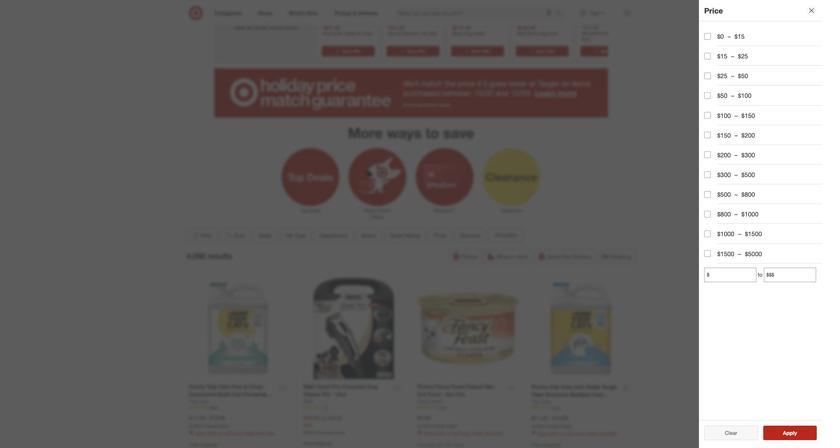 Task type: locate. For each thing, give the bounding box(es) containing it.
save offer button down $2.75 off busy dog treats
[[451, 46, 504, 57]]

$500  –  $800 checkbox
[[705, 191, 711, 198]]

$0
[[718, 33, 725, 40]]

$800  –  $1000 checkbox
[[705, 211, 711, 217]]

0 vertical spatial wahl
[[304, 383, 316, 390]]

2 wahl from the top
[[304, 398, 314, 404]]

off inside 20% off pet food, treats & litter
[[334, 25, 340, 31]]

0 horizontal spatial siegen
[[218, 423, 230, 428]]

clumping down odor
[[532, 399, 556, 405]]

target up offers
[[364, 208, 376, 213]]

off for milk-
[[530, 25, 536, 31]]

offer
[[353, 49, 361, 54], [417, 49, 426, 54], [482, 49, 491, 54], [547, 49, 555, 54], [611, 49, 620, 54]]

wahl down clipper
[[304, 398, 314, 404]]

0 horizontal spatial $100
[[718, 112, 732, 119]]

1 horizontal spatial siegen
[[446, 423, 459, 428]]

deals right the sort
[[259, 232, 272, 239]]

toys
[[582, 36, 591, 42]]

results
[[208, 251, 232, 260]]

dog right busy
[[464, 31, 472, 36]]

purina inside purina tidy cats with glade tough odor solutions multiple cats clumping litter
[[532, 384, 548, 390]]

purina fancy feast flaked wet cat food - 3oz can image
[[418, 278, 519, 379], [418, 278, 519, 379]]

litter for purina tidy cats with glade tough odor solutions multiple cats clumping litter
[[609, 431, 618, 437]]

fancy
[[435, 383, 450, 390], [418, 398, 430, 404]]

None text field
[[705, 268, 757, 282], [765, 268, 817, 282], [705, 268, 757, 282], [765, 268, 817, 282]]

baton inside $0.89 at baton rouge siegen
[[422, 423, 433, 428]]

more
[[558, 88, 577, 98]]

siegen inside $11.49 - $19.69 at baton rouge siegen
[[561, 424, 573, 429]]

on inside we'll match the price if it goes lower at target on items purchased between 10/22 and 12/24.
[[562, 79, 570, 89]]

purina inside purina fancy feast flaked wet cat food - 3oz can
[[418, 383, 434, 390]]

food,
[[331, 31, 343, 36]]

1 horizontal spatial $500
[[742, 171, 756, 178]]

exclusions
[[417, 102, 439, 107]]

4,292 results
[[187, 251, 232, 260]]

$0  –  $15 checkbox
[[705, 33, 711, 40]]

wahl for wahl quiet pro complete dog clipper kit - 12ct
[[304, 383, 316, 390]]

off up hammer
[[399, 25, 405, 31]]

1 offer from the left
[[353, 49, 361, 54]]

off up the 'bone' in the top of the page
[[530, 25, 536, 31]]

1 horizontal spatial &
[[358, 31, 361, 36]]

20% inside 20% off pet food, treats & litter
[[323, 25, 333, 31]]

on up $35
[[447, 431, 452, 436]]

with inside purina tidy cats with glade tough odor solutions multiple cats clumping litter
[[575, 384, 585, 390]]

off for busy
[[465, 25, 471, 31]]

cat inside purina fancy feast flaked wet cat food - 3oz can
[[418, 391, 427, 397]]

pet left type
[[286, 232, 293, 239]]

1 wahl from the top
[[304, 383, 316, 390]]

15% for arm
[[388, 25, 398, 31]]

clearance
[[502, 208, 522, 213]]

save down hammer
[[407, 49, 416, 54]]

15% off arm & hammer cat litter
[[388, 25, 438, 36]]

0 horizontal spatial shipping
[[200, 442, 217, 448]]

0 vertical spatial $500
[[742, 171, 756, 178]]

1 vertical spatial $800
[[718, 210, 732, 218]]

more
[[348, 124, 383, 142]]

$19.69
[[553, 415, 569, 421]]

off inside $0.50 off milk-bone dog treat
[[530, 25, 536, 31]]

purina tidy cats with glade tough odor solutions multiple cats clumping litter link
[[532, 383, 618, 405]]

purina
[[189, 383, 205, 390], [418, 383, 434, 390], [532, 384, 548, 390]]

to
[[426, 124, 440, 142], [759, 271, 763, 278]]

1 vertical spatial price
[[434, 232, 446, 239]]

dog left treat
[[540, 31, 548, 36]]

free shipping * down when at the left of page
[[304, 441, 333, 446]]

wahl
[[304, 383, 316, 390], [304, 398, 314, 404]]

cats
[[219, 383, 230, 390], [562, 384, 573, 390], [592, 391, 604, 398], [199, 398, 209, 404], [542, 399, 552, 404]]

$39.99
[[304, 414, 319, 421]]

save 20% on pet food, treats and litter for baton
[[424, 431, 504, 436]]

1 vertical spatial purchased
[[315, 430, 334, 435]]

0 horizontal spatial $200
[[718, 151, 732, 159]]

1 vertical spatial wahl
[[304, 398, 314, 404]]

1 horizontal spatial $11.49
[[532, 415, 548, 421]]

siegen up $35
[[446, 423, 459, 428]]

siegen
[[218, 423, 230, 428], [446, 423, 459, 428], [561, 424, 573, 429]]

on left items
[[562, 79, 570, 89]]

tidy cats down odor
[[532, 399, 552, 404]]

2 offer from the left
[[417, 49, 426, 54]]

$1000  –  $1500 checkbox
[[705, 231, 711, 237]]

1 horizontal spatial dog
[[540, 31, 548, 36]]

dog
[[605, 30, 613, 36], [464, 31, 472, 36], [540, 31, 548, 36]]

food, up orders
[[461, 431, 471, 436]]

3 save offer button from the left
[[451, 46, 504, 57]]

$100 right $100  –  $150 checkbox
[[718, 112, 732, 119]]

$11.49 inside '$11.49 - $19.89 at baton rouge siegen'
[[189, 414, 205, 421]]

and
[[496, 88, 509, 98], [257, 431, 265, 436], [486, 431, 493, 436], [600, 431, 608, 437]]

top deals link
[[277, 147, 344, 214]]

with
[[575, 384, 585, 390], [437, 443, 445, 448]]

1 horizontal spatial $50
[[739, 72, 749, 80]]

$50
[[739, 72, 749, 80], [718, 92, 728, 99]]

$1000
[[742, 210, 759, 218], [718, 230, 735, 238]]

2 horizontal spatial shipping
[[543, 442, 560, 448]]

&
[[358, 31, 361, 36], [398, 31, 401, 36], [244, 383, 248, 390]]

offer for treats
[[482, 49, 491, 54]]

* down $39.99 reg $50.99 sale when purchased online
[[331, 441, 333, 446]]

0 horizontal spatial price
[[434, 232, 446, 239]]

offers up 'view'
[[226, 5, 258, 19]]

0 horizontal spatial $50
[[718, 92, 728, 99]]

2059 link
[[189, 405, 290, 410]]

0 horizontal spatial $1000
[[718, 230, 735, 238]]

tidy cats link for clumping
[[532, 398, 552, 405]]

pet up orders
[[453, 431, 460, 436]]

baton
[[194, 423, 204, 428], [422, 423, 433, 428], [537, 424, 547, 429]]

pet for $19.89
[[224, 431, 231, 436]]

0 vertical spatial clumping
[[242, 391, 266, 397]]

free shipping *
[[304, 441, 333, 446], [189, 442, 219, 448], [532, 442, 562, 448]]

$25 right "$25  –  $50" checkbox
[[718, 72, 728, 80]]

filter
[[201, 232, 212, 239]]

busy
[[453, 31, 463, 36]]

0 vertical spatial $50
[[739, 72, 749, 80]]

off inside $2.75 off busy dog treats
[[465, 25, 471, 31]]

treats
[[344, 31, 357, 36]]

$11.49 inside $11.49 - $19.69 at baton rouge siegen
[[532, 415, 548, 421]]

5 offer from the left
[[611, 49, 620, 54]]

save offer
[[342, 49, 361, 54], [407, 49, 426, 54], [472, 49, 491, 54], [537, 49, 555, 54], [601, 49, 620, 54]]

& right arm on the left
[[398, 31, 401, 36]]

between
[[442, 88, 472, 98]]

$150  –  $200 checkbox
[[705, 132, 711, 138]]

offer down treats
[[353, 49, 361, 54]]

0 horizontal spatial $1500
[[718, 250, 735, 257]]

1 vertical spatial $150
[[718, 131, 732, 139]]

$300 down "$150  –  $200"
[[742, 151, 756, 159]]

1 vertical spatial clumping
[[532, 399, 556, 405]]

1 horizontal spatial pet
[[323, 31, 330, 36]]

treats down 3072 link
[[587, 431, 599, 437]]

3 offer from the left
[[482, 49, 491, 54]]

with left $35
[[437, 443, 445, 448]]

0 horizontal spatial save 20% on pet food, treats and litter
[[196, 431, 275, 436]]

1 save offer button from the left
[[322, 46, 375, 57]]

20%
[[323, 25, 333, 31], [207, 431, 217, 436], [436, 431, 445, 436], [550, 431, 560, 437]]

complete
[[342, 383, 366, 390]]

1 horizontal spatial offers
[[284, 23, 297, 30]]

$11.49 for $11.49 - $19.89
[[189, 414, 205, 421]]

multiple
[[571, 391, 591, 398]]

save offer button down treats
[[322, 46, 375, 57]]

free shipping * down '$11.49 - $19.89 at baton rouge siegen'
[[189, 442, 219, 448]]

1 horizontal spatial pet
[[453, 431, 460, 436]]

0 horizontal spatial purchased
[[315, 430, 334, 435]]

free shipping * down $11.49 - $19.69 at baton rouge siegen
[[532, 442, 562, 448]]

tidy up solutions
[[550, 384, 560, 390]]

treats down 1345 "link"
[[473, 431, 484, 436]]

rouge for $11.49 - $19.69
[[548, 424, 560, 429]]

2 horizontal spatial free shipping *
[[532, 442, 562, 448]]

deals inside top deals link
[[309, 208, 321, 213]]

food
[[428, 391, 441, 397]]

$500 down $200  –  $300
[[742, 171, 756, 178]]

1 vertical spatial offers
[[284, 23, 297, 30]]

fancy inside purina fancy feast flaked wet cat food - 3oz can
[[435, 383, 450, 390]]

1 vertical spatial $15
[[718, 52, 728, 60]]

- left 3oz
[[442, 391, 444, 397]]

2 horizontal spatial dog
[[605, 30, 613, 36]]

0 horizontal spatial tidy cats
[[189, 398, 209, 404]]

4 offer from the left
[[547, 49, 555, 54]]

food, for $19.89
[[232, 431, 243, 436]]

- left $19.69
[[549, 415, 551, 421]]

1 horizontal spatial $15
[[735, 33, 745, 40]]

1 horizontal spatial $1500
[[746, 230, 763, 238]]

purina for food
[[418, 383, 434, 390]]

sort button
[[220, 228, 250, 243]]

2059
[[210, 405, 218, 410]]

20% up only ships with $35 orders
[[436, 431, 445, 436]]

deals right top
[[309, 208, 321, 213]]

cats down glade
[[592, 391, 604, 398]]

off right $2.75
[[465, 25, 471, 31]]

free shipping * for purina tidy cats with glade tough odor solutions multiple cats clumping litter
[[532, 442, 562, 448]]

2 save offer from the left
[[407, 49, 426, 54]]

purina up the food
[[418, 383, 434, 390]]

offer down chew
[[611, 49, 620, 54]]

0 horizontal spatial food,
[[232, 431, 243, 436]]

1 horizontal spatial $200
[[742, 131, 756, 139]]

$25  –  $50 checkbox
[[705, 73, 711, 79]]

free up multi-
[[232, 383, 243, 390]]

0 vertical spatial $300
[[742, 151, 756, 159]]

save offer button
[[322, 46, 375, 57], [387, 46, 440, 57], [451, 46, 504, 57], [516, 46, 569, 57], [581, 46, 634, 57]]

siegen inside '$11.49 - $19.89 at baton rouge siegen'
[[218, 423, 230, 428]]

wahl inside wahl quiet pro complete dog clipper kit - 12ct
[[304, 383, 316, 390]]

1 horizontal spatial purchased
[[404, 88, 440, 98]]

15% inside 15% off arm & hammer cat litter
[[388, 25, 398, 31]]

save offer button down hammer
[[387, 46, 440, 57]]

1 horizontal spatial to
[[759, 271, 763, 278]]

0 horizontal spatial pet
[[224, 431, 231, 436]]

purina fancy feast flaked wet cat food - 3oz can link
[[418, 383, 504, 398]]

1 cat from the left
[[232, 391, 241, 397]]

& inside purina tidy cats free & clean unscented multi-cat clumping litter
[[244, 383, 248, 390]]

1 horizontal spatial rouge
[[434, 423, 445, 428]]

price up $0  –  $15 checkbox
[[705, 6, 724, 15]]

0 vertical spatial offers
[[226, 5, 258, 19]]

save offer for hammer
[[407, 49, 426, 54]]

treats down what can we help you find? suggestions appear below search box
[[474, 31, 485, 36]]

kit
[[323, 391, 330, 397]]

1 horizontal spatial clumping
[[532, 399, 556, 405]]

4 save offer button from the left
[[516, 46, 569, 57]]

wahl link
[[304, 398, 314, 405]]

save offer for treats
[[342, 49, 361, 54]]

shipping for purina tidy cats with glade tough odor solutions multiple cats clumping litter
[[543, 442, 560, 448]]

1 horizontal spatial 15%
[[582, 25, 592, 30]]

2 save offer button from the left
[[387, 46, 440, 57]]

0 horizontal spatial $11.49
[[189, 414, 205, 421]]

litter inside purina tidy cats free & clean unscented multi-cat clumping litter
[[189, 398, 203, 405]]

clean
[[249, 383, 263, 390]]

treats for purina tidy cats with glade tough odor solutions multiple cats clumping litter
[[587, 431, 599, 437]]

rouge down $19.89
[[205, 423, 217, 428]]

baton inside $11.49 - $19.69 at baton rouge siegen
[[537, 424, 547, 429]]

0 vertical spatial $25
[[739, 52, 749, 60]]

offers
[[226, 5, 258, 19], [284, 23, 297, 30]]

$300
[[742, 151, 756, 159], [718, 171, 732, 178]]

$1000 right $1000  –  $1500 option
[[718, 230, 735, 238]]

dog for chew
[[605, 30, 613, 36]]

$1500 up $5000
[[746, 230, 763, 238]]

0 horizontal spatial $150
[[718, 131, 732, 139]]

2 cat from the left
[[418, 391, 427, 397]]

feast down the food
[[431, 398, 443, 404]]

0 horizontal spatial baton
[[194, 423, 204, 428]]

0 horizontal spatial $800
[[718, 210, 732, 218]]

baton down $0.89
[[422, 423, 433, 428]]

dog left chew
[[605, 30, 613, 36]]

free inside purina tidy cats free & clean unscented multi-cat clumping litter
[[232, 383, 243, 390]]

1 save offer from the left
[[342, 49, 361, 54]]

tidy cats link down odor
[[532, 398, 552, 405]]

litter inside 20% off pet food, treats & litter
[[362, 31, 373, 36]]

treats for purina fancy feast flaked wet cat food - 3oz can
[[473, 431, 484, 436]]

food,
[[232, 431, 243, 436], [461, 431, 471, 436], [575, 431, 586, 437]]

siegen inside $0.89 at baton rouge siegen
[[446, 423, 459, 428]]

$100  –  $150 checkbox
[[705, 112, 711, 119]]

save offer down 15% off benebone dog chew toys
[[601, 49, 620, 54]]

0 vertical spatial deals
[[309, 208, 321, 213]]

5 save offer button from the left
[[581, 46, 634, 57]]

at
[[530, 79, 536, 89], [189, 423, 193, 428], [418, 423, 421, 428], [532, 424, 535, 429]]

off inside 15% off arm & hammer cat litter
[[399, 25, 405, 31]]

$50 right $50  –  $100 checkbox
[[718, 92, 728, 99]]

offer down $2.75 off busy dog treats
[[482, 49, 491, 54]]

0 horizontal spatial cat
[[232, 391, 241, 397]]

tidy cats for litter
[[189, 398, 209, 404]]

deals
[[309, 208, 321, 213], [259, 232, 272, 239]]

wahl for wahl
[[304, 398, 314, 404]]

$15 right $0
[[735, 33, 745, 40]]

1 horizontal spatial purina
[[418, 383, 434, 390]]

view
[[234, 23, 245, 30]]

off up benebone
[[593, 25, 599, 30]]

rouge
[[205, 423, 217, 428], [434, 423, 445, 428], [548, 424, 560, 429]]

0 horizontal spatial offers
[[226, 5, 258, 19]]

0 vertical spatial $150
[[742, 112, 756, 119]]

save down the 'bone' in the top of the page
[[537, 49, 546, 54]]

save offer button for dog
[[516, 46, 569, 57]]

save offer down treat
[[537, 49, 555, 54]]

to left save
[[426, 124, 440, 142]]

0 vertical spatial to
[[426, 124, 440, 142]]

$11.49 for $11.49 - $19.69
[[532, 415, 548, 421]]

cat up 2059 link
[[232, 391, 241, 397]]

litter for purina tidy cats free & clean unscented multi-cat clumping litter
[[266, 431, 275, 436]]

1 vertical spatial $200
[[718, 151, 732, 159]]

off inside 15% off benebone dog chew toys
[[593, 25, 599, 30]]

ships
[[427, 443, 436, 448]]

target right 12/24.
[[538, 79, 560, 89]]

& left clean
[[244, 383, 248, 390]]

2 horizontal spatial save 20% on pet food, treats and litter
[[539, 431, 618, 437]]

save offer for treats
[[472, 49, 491, 54]]

& inside 15% off arm & hammer cat litter
[[398, 31, 401, 36]]

view all target circle offers
[[234, 23, 297, 30]]

1 horizontal spatial $150
[[742, 112, 756, 119]]

0 horizontal spatial clumping
[[242, 391, 266, 397]]

* down '$11.49 - $19.89 at baton rouge siegen'
[[217, 442, 219, 448]]

12/24.
[[511, 88, 533, 98]]

at inside $11.49 - $19.69 at baton rouge siegen
[[532, 424, 535, 429]]

pet down $19.69
[[567, 431, 574, 437]]

1 horizontal spatial feast
[[452, 383, 465, 390]]

2 horizontal spatial rouge
[[548, 424, 560, 429]]

1 horizontal spatial cat
[[418, 391, 427, 397]]

1 vertical spatial $300
[[718, 171, 732, 178]]

price
[[458, 79, 475, 89]]

purina tidy cats free & clean unscented multi-cat clumping litter image
[[189, 278, 290, 379], [189, 278, 290, 379]]

1 horizontal spatial tidy cats
[[532, 399, 552, 404]]

litter inside purina tidy cats with glade tough odor solutions multiple cats clumping litter
[[558, 399, 571, 405]]

apply
[[784, 430, 798, 436]]

$200 right "$200  –  $300" checkbox
[[718, 151, 732, 159]]

fancy up 3oz
[[435, 383, 450, 390]]

1 vertical spatial fancy
[[418, 398, 430, 404]]

treats for purina tidy cats free & clean unscented multi-cat clumping litter
[[244, 431, 256, 436]]

food, down 3072 link
[[575, 431, 586, 437]]

offer for dog
[[547, 49, 555, 54]]

and for purina tidy cats free & clean unscented multi-cat clumping litter
[[257, 431, 265, 436]]

4 save offer from the left
[[537, 49, 555, 54]]

price dialog
[[700, 0, 823, 448]]

reg
[[321, 415, 327, 421]]

guest
[[390, 232, 404, 239]]

0 horizontal spatial *
[[217, 442, 219, 448]]

2 horizontal spatial siegen
[[561, 424, 573, 429]]

0 horizontal spatial pet
[[286, 232, 293, 239]]

learn
[[535, 88, 556, 98]]

0 vertical spatial purchased
[[404, 88, 440, 98]]

type
[[295, 232, 306, 239]]

2 horizontal spatial food,
[[575, 431, 586, 437]]

1 vertical spatial with
[[437, 443, 445, 448]]

15% inside 15% off benebone dog chew toys
[[582, 25, 592, 30]]

offer down cat on the right top
[[417, 49, 426, 54]]

at inside $0.89 at baton rouge siegen
[[418, 423, 421, 428]]

- left $19.89
[[206, 414, 208, 421]]

food, down 2059 link
[[232, 431, 243, 436]]

tidy
[[207, 383, 217, 390], [550, 384, 560, 390], [189, 398, 198, 404], [532, 399, 541, 404]]

$100 up $100  –  $150 on the top right of the page
[[739, 92, 752, 99]]

1 horizontal spatial fancy
[[435, 383, 450, 390]]

pet left food,
[[323, 31, 330, 36]]

free down when at the left of page
[[304, 441, 313, 446]]

off
[[593, 25, 599, 30], [334, 25, 340, 31], [399, 25, 405, 31], [465, 25, 471, 31], [530, 25, 536, 31]]

clumping down clean
[[242, 391, 266, 397]]

siegen down $19.69
[[561, 424, 573, 429]]

price down redcard™ on the top
[[434, 232, 446, 239]]

shop
[[497, 253, 510, 260]]

$25 up $25  –  $50
[[739, 52, 749, 60]]

0 horizontal spatial feast
[[431, 398, 443, 404]]

baton inside '$11.49 - $19.89 at baton rouge siegen'
[[194, 423, 204, 428]]

- right kit
[[332, 391, 334, 397]]

3 save offer from the left
[[472, 49, 491, 54]]

2 horizontal spatial litter
[[558, 399, 571, 405]]

$500
[[742, 171, 756, 178], [718, 191, 732, 198]]

food, for baton
[[461, 431, 471, 436]]

dog inside $2.75 off busy dog treats
[[464, 31, 472, 36]]

1 horizontal spatial price
[[705, 6, 724, 15]]

to down $5000
[[759, 271, 763, 278]]

and for purina fancy feast flaked wet cat food - 3oz can
[[486, 431, 493, 436]]

rouge inside '$11.49 - $19.89 at baton rouge siegen'
[[205, 423, 217, 428]]

purchased
[[404, 88, 440, 98], [315, 430, 334, 435]]

purina inside purina tidy cats free & clean unscented multi-cat clumping litter
[[189, 383, 205, 390]]

tidy cats down unscented
[[189, 398, 209, 404]]

purina for odor
[[532, 384, 548, 390]]

* down $11.49 - $19.69 at baton rouge siegen
[[560, 442, 562, 448]]

1 horizontal spatial litter
[[362, 31, 373, 36]]

tidy cats link
[[189, 398, 209, 405], [532, 398, 552, 405]]

0 vertical spatial $1500
[[746, 230, 763, 238]]

$11.49 left $19.89
[[189, 414, 205, 421]]

price inside dialog
[[705, 6, 724, 15]]

0 vertical spatial circle
[[268, 0, 301, 6]]

15% up benebone
[[582, 25, 592, 30]]

more ways to save
[[348, 124, 475, 142]]

0 horizontal spatial free shipping *
[[189, 442, 219, 448]]

save offer button down the 'bone' in the top of the page
[[516, 46, 569, 57]]

cat up "fancy feast"
[[418, 391, 427, 397]]

43 link
[[304, 405, 405, 410]]

$200
[[742, 131, 756, 139], [718, 151, 732, 159]]

$300 right $300  –  $500 option
[[718, 171, 732, 178]]

0 horizontal spatial deals
[[259, 232, 272, 239]]

dog inside 15% off benebone dog chew toys
[[605, 30, 613, 36]]

wahl quiet pro complete dog clipper kit - 12ct image
[[304, 278, 405, 379], [304, 278, 405, 379]]

$25
[[739, 52, 749, 60], [718, 72, 728, 80]]

15% up arm on the left
[[388, 25, 398, 31]]

2 horizontal spatial baton
[[537, 424, 547, 429]]

day
[[563, 253, 572, 260]]

save offer button down 15% off benebone dog chew toys
[[581, 46, 634, 57]]

siegen for $11.49 - $19.89
[[218, 423, 230, 428]]

pickup
[[462, 253, 478, 260]]

only ships with $35 orders
[[418, 443, 465, 448]]

circle inside target circle offers for pets
[[268, 0, 301, 6]]

target holiday price match guarantee image
[[214, 68, 608, 118]]

clumping inside purina tidy cats with glade tough odor solutions multiple cats clumping litter
[[532, 399, 556, 405]]

target up all
[[230, 0, 265, 6]]

save 20% on pet food, treats and litter for $19.89
[[196, 431, 275, 436]]

save 20% on pet food, treats and litter down $19.89
[[196, 431, 275, 436]]

15%
[[582, 25, 592, 30], [388, 25, 398, 31]]

0 vertical spatial pet
[[323, 31, 330, 36]]

5 save offer from the left
[[601, 49, 620, 54]]

2 horizontal spatial purina
[[532, 384, 548, 390]]

offer for hammer
[[417, 49, 426, 54]]

pet for baton
[[453, 431, 460, 436]]

$0  –  $15
[[718, 33, 745, 40]]

cats up multi-
[[219, 383, 230, 390]]

tidy cats link down unscented
[[189, 398, 209, 405]]

$1500 right $1500  –  $5000 checkbox at the bottom of the page
[[718, 250, 735, 257]]

purina tidy cats with glade tough odor solutions multiple cats clumping litter image
[[532, 278, 634, 380], [532, 278, 634, 380]]

litter
[[429, 31, 438, 36], [266, 431, 275, 436], [495, 431, 504, 436], [609, 431, 618, 437]]

0 vertical spatial $1000
[[742, 210, 759, 218]]

rouge inside $11.49 - $19.69 at baton rouge siegen
[[548, 424, 560, 429]]

circle up view all target circle offers
[[268, 0, 301, 6]]

target inside target circle offers for pets
[[230, 0, 265, 6]]

tidy inside purina tidy cats free & clean unscented multi-cat clumping litter
[[207, 383, 217, 390]]

0 horizontal spatial litter
[[189, 398, 203, 405]]

and inside we'll match the price if it goes lower at target on items purchased between 10/22 and 12/24.
[[496, 88, 509, 98]]

food, for $19.69
[[575, 431, 586, 437]]

1 horizontal spatial free shipping *
[[304, 441, 333, 446]]



Task type: describe. For each thing, give the bounding box(es) containing it.
wahl quiet pro complete dog clipper kit - 12ct link
[[304, 383, 389, 398]]

43
[[324, 405, 328, 410]]

rouge for $11.49 - $19.89
[[205, 423, 217, 428]]

filter button
[[187, 228, 217, 243]]

top deals
[[301, 208, 321, 213]]

target inside we'll match the price if it goes lower at target on items purchased between 10/22 and 12/24.
[[538, 79, 560, 89]]

shipping button
[[599, 249, 636, 264]]

save offer for chew
[[601, 49, 620, 54]]

3072
[[552, 405, 561, 410]]

litter for purina fancy feast flaked wet cat food - 3oz can
[[495, 431, 504, 436]]

* for purina tidy cats free & clean unscented multi-cat clumping litter
[[217, 442, 219, 448]]

arm
[[388, 31, 397, 36]]

price inside button
[[434, 232, 446, 239]]

1 vertical spatial circle
[[269, 23, 282, 30]]

on for purina tidy cats free & clean unscented multi-cat clumping litter
[[218, 431, 223, 436]]

$0.89 at baton rouge siegen
[[418, 414, 459, 428]]

$800  –  $1000
[[718, 210, 759, 218]]

20% for purina tidy cats free & clean unscented multi-cat clumping litter
[[207, 431, 217, 436]]

save down '$11.49 - $19.89 at baton rouge siegen'
[[196, 431, 206, 436]]

$300  –  $500 checkbox
[[705, 171, 711, 178]]

dog for treats
[[464, 31, 472, 36]]

the
[[445, 79, 456, 89]]

save down $11.49 - $19.69 at baton rouge siegen
[[539, 431, 549, 437]]

clipper
[[304, 391, 322, 397]]

pet for $19.69
[[567, 431, 574, 437]]

fpo/apo button
[[489, 228, 523, 243]]

items
[[572, 79, 591, 89]]

search
[[554, 10, 569, 17]]

clear
[[726, 430, 738, 436]]

20% for purina tidy cats with glade tough odor solutions multiple cats clumping litter
[[550, 431, 560, 437]]

save up "ships"
[[424, 431, 434, 436]]

1 horizontal spatial *
[[331, 441, 333, 446]]

discount
[[460, 232, 481, 239]]

litter inside 15% off arm & hammer cat litter
[[429, 31, 438, 36]]

wahl quiet pro complete dog clipper kit - 12ct
[[304, 383, 378, 397]]

fancy feast
[[418, 398, 443, 404]]

cat inside purina tidy cats free & clean unscented multi-cat clumping litter
[[232, 391, 241, 397]]

tidy down odor
[[532, 399, 541, 404]]

target circle offers for pets
[[226, 0, 305, 19]]

off for pet
[[334, 25, 340, 31]]

0 horizontal spatial fancy
[[418, 398, 430, 404]]

clumping inside purina tidy cats free & clean unscented multi-cat clumping litter
[[242, 391, 266, 397]]

tidy cats link for litter
[[189, 398, 209, 405]]

$0.50
[[518, 25, 529, 31]]

free down $11.49 - $19.69 at baton rouge siegen
[[532, 442, 541, 448]]

on for purina fancy feast flaked wet cat food - 3oz can
[[447, 431, 452, 436]]

0 horizontal spatial with
[[437, 443, 445, 448]]

off for benebone
[[593, 25, 599, 30]]

save down treats
[[342, 49, 351, 54]]

and for purina tidy cats with glade tough odor solutions multiple cats clumping litter
[[600, 431, 608, 437]]

some
[[404, 102, 416, 107]]

save down 15% off benebone dog chew toys
[[601, 49, 610, 54]]

0 vertical spatial $100
[[739, 92, 752, 99]]

deals inside deals button
[[259, 232, 272, 239]]

1 horizontal spatial $25
[[739, 52, 749, 60]]

offer for treats
[[353, 49, 361, 54]]

online
[[335, 430, 345, 435]]

3oz
[[446, 391, 454, 397]]

$2.75 off busy dog treats
[[453, 25, 485, 36]]

rating
[[405, 232, 420, 239]]

$200  –  $300 checkbox
[[705, 152, 711, 158]]

baton for $11.49 - $19.69
[[537, 424, 547, 429]]

offers inside target circle offers for pets
[[226, 5, 258, 19]]

- inside purina fancy feast flaked wet cat food - 3oz can
[[442, 391, 444, 397]]

$11.49 - $19.89 at baton rouge siegen
[[189, 414, 230, 428]]

tidy down unscented
[[189, 398, 198, 404]]

1 horizontal spatial $300
[[742, 151, 756, 159]]

apply button
[[764, 426, 818, 440]]

purina tidy cats with glade tough odor solutions multiple cats clumping litter
[[532, 384, 618, 405]]

$5000
[[746, 250, 763, 257]]

in
[[511, 253, 515, 260]]

15% for benebone
[[582, 25, 592, 30]]

redcard™ link
[[411, 147, 479, 214]]

shipping
[[611, 253, 632, 260]]

$200  –  $300
[[718, 151, 756, 159]]

- inside '$11.49 - $19.89 at baton rouge siegen'
[[206, 414, 208, 421]]

1 horizontal spatial $1000
[[742, 210, 759, 218]]

milk-
[[518, 31, 527, 36]]

circle™
[[378, 208, 392, 213]]

only
[[418, 443, 426, 448]]

free down '$11.49 - $19.89 at baton rouge siegen'
[[189, 442, 198, 448]]

save offer button for chew
[[581, 46, 634, 57]]

1345
[[438, 405, 447, 410]]

1 vertical spatial $500
[[718, 191, 732, 198]]

siegen for $11.49 - $19.69
[[561, 424, 573, 429]]

target right all
[[253, 23, 267, 30]]

purchased inside $39.99 reg $50.99 sale when purchased online
[[315, 430, 334, 435]]

to inside "price" dialog
[[759, 271, 763, 278]]

sort
[[235, 232, 245, 239]]

we'll
[[404, 79, 419, 89]]

feast inside purina fancy feast flaked wet cat food - 3oz can
[[452, 383, 465, 390]]

20% for purina fancy feast flaked wet cat food - 3oz can
[[436, 431, 445, 436]]

0 vertical spatial $800
[[742, 191, 756, 198]]

$50.99
[[329, 415, 342, 421]]

pet inside 20% off pet food, treats & litter
[[323, 31, 330, 36]]

baton for $11.49 - $19.89
[[194, 423, 204, 428]]

save 20% on pet food, treats and litter for $19.69
[[539, 431, 618, 437]]

offer for chew
[[611, 49, 620, 54]]

all
[[246, 23, 252, 30]]

1 vertical spatial $1500
[[718, 250, 735, 257]]

4,292
[[187, 251, 206, 260]]

shipping for purina tidy cats free & clean unscented multi-cat clumping litter
[[200, 442, 217, 448]]

at inside we'll match the price if it goes lower at target on items purchased between 10/22 and 12/24.
[[530, 79, 536, 89]]

purchased inside we'll match the price if it goes lower at target on items purchased between 10/22 and 12/24.
[[404, 88, 440, 98]]

save offer button for treats
[[451, 46, 504, 57]]

0 horizontal spatial to
[[426, 124, 440, 142]]

0 horizontal spatial $25
[[718, 72, 728, 80]]

goes
[[490, 79, 507, 89]]

* for purina tidy cats with glade tough odor solutions multiple cats clumping litter
[[560, 442, 562, 448]]

save
[[444, 124, 475, 142]]

target inside target circle™ offers
[[364, 208, 376, 213]]

target circle™ offers
[[364, 208, 392, 220]]

multi-
[[218, 391, 232, 397]]

save offer button for hammer
[[387, 46, 440, 57]]

it
[[484, 79, 488, 89]]

0 vertical spatial $15
[[735, 33, 745, 40]]

tidy inside purina tidy cats with glade tough odor solutions multiple cats clumping litter
[[550, 384, 560, 390]]

department button
[[314, 228, 354, 243]]

offers
[[372, 214, 384, 220]]

when
[[304, 430, 314, 435]]

pet type
[[286, 232, 306, 239]]

pickup button
[[450, 249, 482, 264]]

shop in store
[[497, 253, 528, 260]]

odor
[[532, 391, 545, 398]]

$1500  –  $5000
[[718, 250, 763, 257]]

1 vertical spatial $100
[[718, 112, 732, 119]]

top
[[301, 208, 308, 213]]

1345 link
[[418, 405, 519, 410]]

pet inside button
[[286, 232, 293, 239]]

save offer for dog
[[537, 49, 555, 54]]

store
[[517, 253, 528, 260]]

What can we help you find? suggestions appear below search field
[[395, 6, 558, 20]]

off for arm
[[399, 25, 405, 31]]

shop in store button
[[485, 249, 533, 264]]

0 horizontal spatial $15
[[718, 52, 728, 60]]

rouge inside $0.89 at baton rouge siegen
[[434, 423, 445, 428]]

1 vertical spatial feast
[[431, 398, 443, 404]]

hammer
[[402, 31, 420, 36]]

save offer button for treats
[[322, 46, 375, 57]]

pets
[[280, 5, 305, 19]]

on for purina tidy cats with glade tough odor solutions multiple cats clumping litter
[[561, 431, 566, 437]]

apply.
[[440, 102, 452, 107]]

$300  –  $500
[[718, 171, 756, 178]]

dog
[[368, 383, 378, 390]]

brand button
[[356, 228, 382, 243]]

purina tidy cats free & clean unscented multi-cat clumping litter
[[189, 383, 266, 405]]

3072 link
[[532, 405, 634, 411]]

$500  –  $800
[[718, 191, 756, 198]]

- inside wahl quiet pro complete dog clipper kit - 12ct
[[332, 391, 334, 397]]

tidy cats for clumping
[[532, 399, 552, 404]]

$1000  –  $1500
[[718, 230, 763, 238]]

cats down odor
[[542, 399, 552, 404]]

$50  –  $100 checkbox
[[705, 92, 711, 99]]

$2.75
[[453, 25, 464, 31]]

clearance link
[[479, 147, 546, 214]]

cats up solutions
[[562, 384, 573, 390]]

glade
[[587, 384, 601, 390]]

purina for unscented
[[189, 383, 205, 390]]

dog inside $0.50 off milk-bone dog treat
[[540, 31, 548, 36]]

$11.49 - $19.69 at baton rouge siegen
[[532, 415, 573, 429]]

deals button
[[253, 228, 277, 243]]

& inside 20% off pet food, treats & litter
[[358, 31, 361, 36]]

benebone
[[582, 30, 604, 36]]

save down $2.75 off busy dog treats
[[472, 49, 481, 54]]

guest rating button
[[384, 228, 426, 243]]

search button
[[554, 6, 569, 22]]

department
[[320, 232, 348, 239]]

$25  –  $50
[[718, 72, 749, 80]]

$15  –  $25 checkbox
[[705, 53, 711, 59]]

- inside $11.49 - $19.69 at baton rouge siegen
[[549, 415, 551, 421]]

discount button
[[454, 228, 486, 243]]

wet
[[485, 383, 494, 390]]

0 vertical spatial $200
[[742, 131, 756, 139]]

cats down unscented
[[199, 398, 209, 404]]

0 horizontal spatial $300
[[718, 171, 732, 178]]

treats inside $2.75 off busy dog treats
[[474, 31, 485, 36]]

at inside '$11.49 - $19.89 at baton rouge siegen'
[[189, 423, 193, 428]]

cats inside purina tidy cats free & clean unscented multi-cat clumping litter
[[219, 383, 230, 390]]

$35
[[446, 443, 452, 448]]

free shipping * for purina tidy cats free & clean unscented multi-cat clumping litter
[[189, 442, 219, 448]]

same
[[547, 253, 561, 260]]

$1500  –  $5000 checkbox
[[705, 250, 711, 257]]

1 horizontal spatial shipping
[[314, 441, 331, 446]]

pet type button
[[280, 228, 312, 243]]



Task type: vqa. For each thing, say whether or not it's contained in the screenshot.
2 days left button
no



